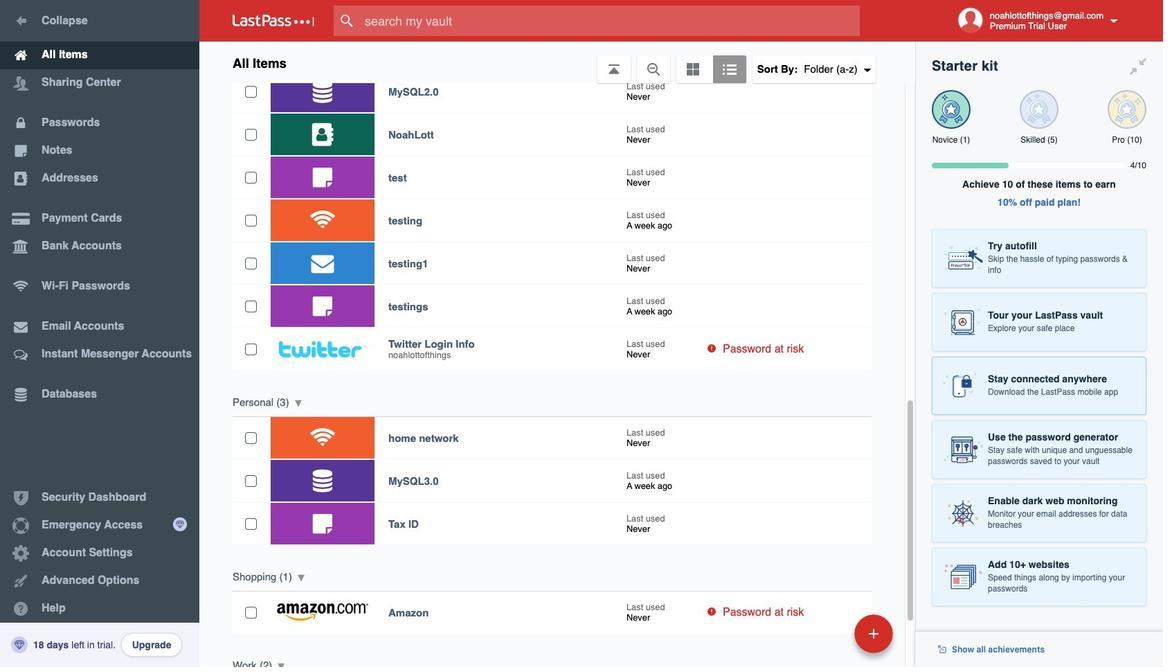 Task type: describe. For each thing, give the bounding box(es) containing it.
Search search field
[[334, 6, 888, 36]]

lastpass image
[[233, 15, 315, 27]]

search my vault text field
[[334, 6, 888, 36]]

new item element
[[760, 614, 899, 653]]

main navigation navigation
[[0, 0, 200, 667]]



Task type: locate. For each thing, give the bounding box(es) containing it.
vault options navigation
[[200, 42, 916, 83]]

new item navigation
[[760, 610, 902, 667]]



Task type: vqa. For each thing, say whether or not it's contained in the screenshot.
New item navigation
yes



